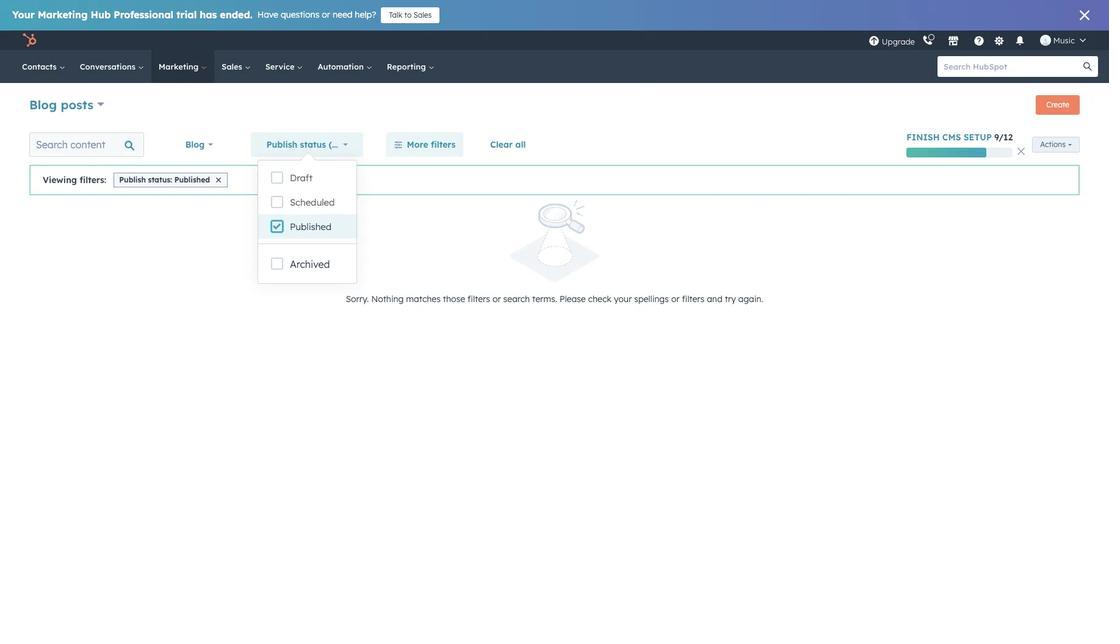 Task type: describe. For each thing, give the bounding box(es) containing it.
1 vertical spatial published
[[290, 221, 332, 233]]

/
[[999, 132, 1004, 143]]

blog button
[[178, 133, 221, 157]]

blog posts
[[29, 97, 93, 112]]

clear
[[490, 139, 513, 150]]

sorry.
[[346, 294, 369, 305]]

sales inside the talk to sales button
[[414, 10, 432, 20]]

2 horizontal spatial or
[[672, 294, 680, 305]]

calling icon button
[[918, 32, 939, 48]]

search image
[[1084, 62, 1093, 71]]

marketing link
[[151, 50, 214, 83]]

2 horizontal spatial filters
[[682, 294, 705, 305]]

help image
[[974, 36, 985, 47]]

your
[[614, 294, 632, 305]]

matches
[[406, 294, 441, 305]]

hub
[[91, 9, 111, 21]]

publish status: published
[[119, 175, 210, 184]]

list box containing draft
[[258, 161, 357, 244]]

viewing filters:
[[43, 175, 106, 186]]

nothing
[[371, 294, 404, 305]]

more filters button
[[386, 133, 464, 157]]

marketplaces button
[[941, 31, 967, 50]]

ended.
[[220, 9, 253, 21]]

service
[[265, 62, 297, 71]]

try
[[725, 294, 736, 305]]

1 horizontal spatial or
[[493, 294, 501, 305]]

search button
[[1078, 56, 1099, 77]]

publish status (1) button
[[259, 133, 356, 157]]

filters inside 'more filters' button
[[431, 139, 456, 150]]

blog posts banner
[[29, 92, 1080, 120]]

status:
[[148, 175, 172, 184]]

reporting
[[387, 62, 428, 71]]

contacts link
[[15, 50, 73, 83]]

blog for blog posts
[[29, 97, 57, 112]]

finish cms setup 9 / 12
[[907, 132, 1013, 143]]

automation
[[318, 62, 366, 71]]

has
[[200, 9, 217, 21]]

questions
[[281, 9, 320, 20]]

have
[[258, 9, 278, 20]]

status
[[300, 139, 326, 150]]

finish cms setup button
[[907, 132, 992, 143]]

settings link
[[992, 34, 1008, 47]]

(1)
[[329, 139, 340, 150]]

Search HubSpot search field
[[938, 56, 1088, 77]]

upgrade
[[882, 36, 915, 46]]

contacts
[[22, 62, 59, 71]]

automation link
[[311, 50, 380, 83]]

scheduled
[[290, 197, 335, 208]]

terms.
[[533, 294, 558, 305]]

need
[[333, 9, 353, 20]]

marketplaces image
[[948, 36, 959, 47]]

settings image
[[994, 36, 1005, 47]]

1 horizontal spatial filters
[[468, 294, 490, 305]]

published inside publish status filter: element
[[175, 175, 210, 184]]

clear all
[[490, 139, 526, 150]]

cms
[[943, 132, 962, 143]]

professional
[[114, 9, 174, 21]]

reporting link
[[380, 50, 442, 83]]

hubspot link
[[15, 33, 46, 48]]

blog for blog
[[185, 139, 205, 150]]



Task type: locate. For each thing, give the bounding box(es) containing it.
2 vertical spatial close image
[[216, 178, 221, 182]]

0 vertical spatial close image
[[1080, 10, 1090, 20]]

filters left and
[[682, 294, 705, 305]]

0 vertical spatial marketing
[[38, 9, 88, 21]]

0 horizontal spatial publish
[[119, 175, 146, 184]]

search
[[504, 294, 530, 305]]

0 horizontal spatial or
[[322, 9, 330, 20]]

service link
[[258, 50, 311, 83]]

9
[[995, 132, 999, 143]]

create button
[[1037, 95, 1080, 115]]

publish for publish status: published
[[119, 175, 146, 184]]

create
[[1047, 100, 1070, 109]]

1 vertical spatial blog
[[185, 139, 205, 150]]

your
[[12, 9, 35, 21]]

marketing down trial
[[159, 62, 201, 71]]

blog up publish status filter: element
[[185, 139, 205, 150]]

help?
[[355, 9, 376, 20]]

actions
[[1041, 140, 1066, 149]]

publish status (1)
[[267, 139, 340, 150]]

draft
[[290, 172, 313, 184]]

hubspot image
[[22, 33, 37, 48]]

talk to sales button
[[381, 7, 440, 23]]

publish inside "dropdown button"
[[267, 139, 298, 150]]

publish for publish status (1)
[[267, 139, 298, 150]]

clear all button
[[482, 133, 534, 157]]

12
[[1004, 132, 1013, 143]]

publish status filter: element
[[111, 172, 230, 187]]

trial
[[177, 9, 197, 21]]

0 horizontal spatial blog
[[29, 97, 57, 112]]

all
[[516, 139, 526, 150]]

1 horizontal spatial published
[[290, 221, 332, 233]]

marketing
[[38, 9, 88, 21], [159, 62, 201, 71]]

sales link
[[214, 50, 258, 83]]

close image for have questions or need help?
[[1080, 10, 1090, 20]]

blog posts button
[[29, 96, 105, 113]]

0 vertical spatial blog
[[29, 97, 57, 112]]

publish left status:
[[119, 175, 146, 184]]

sales inside sales link
[[222, 62, 245, 71]]

1 vertical spatial close image
[[1018, 148, 1026, 155]]

notifications button
[[1010, 31, 1031, 50]]

filters right those
[[468, 294, 490, 305]]

sales
[[414, 10, 432, 20], [222, 62, 245, 71]]

finish
[[907, 132, 940, 143]]

close image left actions
[[1018, 148, 1026, 155]]

conversations
[[80, 62, 138, 71]]

talk
[[389, 10, 403, 20]]

menu
[[868, 31, 1095, 50]]

sales left service
[[222, 62, 245, 71]]

0 vertical spatial sales
[[414, 10, 432, 20]]

close image for published
[[216, 178, 221, 182]]

list box
[[258, 161, 357, 244]]

finish cms setup progress bar
[[907, 148, 987, 158]]

sales right to
[[414, 10, 432, 20]]

filters right more
[[431, 139, 456, 150]]

and
[[707, 294, 723, 305]]

viewing
[[43, 175, 77, 186]]

more
[[407, 139, 429, 150]]

to
[[405, 10, 412, 20]]

or right spellings
[[672, 294, 680, 305]]

menu containing music
[[868, 31, 1095, 50]]

1 horizontal spatial blog
[[185, 139, 205, 150]]

sorry. nothing matches those filters or search terms. please check your spellings or filters and try again.
[[346, 294, 764, 305]]

0 vertical spatial published
[[175, 175, 210, 184]]

marketing left hub
[[38, 9, 88, 21]]

blog inside blog posts popup button
[[29, 97, 57, 112]]

blog inside blog popup button
[[185, 139, 205, 150]]

music
[[1054, 35, 1075, 45]]

or left need
[[322, 9, 330, 20]]

calling icon image
[[923, 35, 934, 46]]

publish left status
[[267, 139, 298, 150]]

close image down blog popup button
[[216, 178, 221, 182]]

blog
[[29, 97, 57, 112], [185, 139, 205, 150]]

help button
[[969, 31, 990, 50]]

0 horizontal spatial marketing
[[38, 9, 88, 21]]

notifications image
[[1015, 36, 1026, 47]]

1 vertical spatial publish
[[119, 175, 146, 184]]

1 vertical spatial marketing
[[159, 62, 201, 71]]

filters:
[[80, 175, 106, 186]]

publish
[[267, 139, 298, 150], [119, 175, 146, 184]]

0 horizontal spatial close image
[[216, 178, 221, 182]]

0 horizontal spatial sales
[[222, 62, 245, 71]]

your marketing hub professional trial has ended. have questions or need help?
[[12, 9, 376, 21]]

please
[[560, 294, 586, 305]]

greg robinson image
[[1041, 35, 1052, 46]]

actions button
[[1033, 137, 1080, 153]]

close image up 'music' "popup button"
[[1080, 10, 1090, 20]]

again.
[[739, 294, 764, 305]]

1 horizontal spatial publish
[[267, 139, 298, 150]]

0 horizontal spatial published
[[175, 175, 210, 184]]

archived
[[290, 258, 330, 271]]

0 vertical spatial publish
[[267, 139, 298, 150]]

1 vertical spatial sales
[[222, 62, 245, 71]]

or
[[322, 9, 330, 20], [493, 294, 501, 305], [672, 294, 680, 305]]

filters
[[431, 139, 456, 150], [468, 294, 490, 305], [682, 294, 705, 305]]

setup
[[964, 132, 992, 143]]

Search content search field
[[29, 133, 144, 157]]

or inside 'your marketing hub professional trial has ended. have questions or need help?'
[[322, 9, 330, 20]]

check
[[589, 294, 612, 305]]

or left search
[[493, 294, 501, 305]]

music button
[[1033, 31, 1094, 50]]

posts
[[61, 97, 93, 112]]

more filters
[[407, 139, 456, 150]]

1 horizontal spatial close image
[[1018, 148, 1026, 155]]

close image inside publish status filter: element
[[216, 178, 221, 182]]

1 horizontal spatial sales
[[414, 10, 432, 20]]

conversations link
[[73, 50, 151, 83]]

2 horizontal spatial close image
[[1080, 10, 1090, 20]]

blog left posts
[[29, 97, 57, 112]]

published down scheduled
[[290, 221, 332, 233]]

upgrade image
[[869, 36, 880, 47]]

0 horizontal spatial filters
[[431, 139, 456, 150]]

1 horizontal spatial marketing
[[159, 62, 201, 71]]

published right status:
[[175, 175, 210, 184]]

close image
[[1080, 10, 1090, 20], [1018, 148, 1026, 155], [216, 178, 221, 182]]

published
[[175, 175, 210, 184], [290, 221, 332, 233]]

spellings
[[635, 294, 669, 305]]

talk to sales
[[389, 10, 432, 20]]

those
[[443, 294, 465, 305]]



Task type: vqa. For each thing, say whether or not it's contained in the screenshot.
LIKE
no



